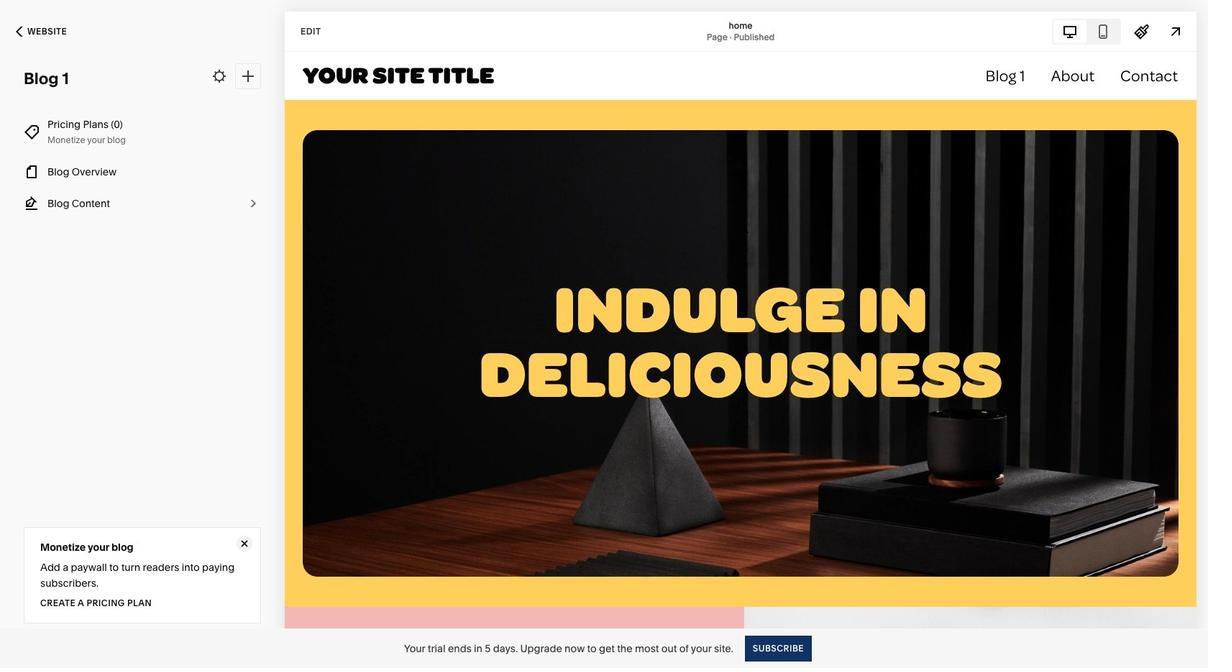 Task type: locate. For each thing, give the bounding box(es) containing it.
settings image
[[212, 68, 227, 84]]

tab list
[[1054, 20, 1120, 43]]

mobile image
[[1096, 23, 1112, 39]]

page image
[[24, 164, 40, 180]]

chevron small right image
[[245, 196, 261, 212]]

desktop image
[[1063, 23, 1079, 39]]

style image
[[1135, 23, 1151, 39]]



Task type: describe. For each thing, give the bounding box(es) containing it.
tag image
[[24, 124, 40, 140]]

cross small image
[[237, 536, 253, 552]]

site preview image
[[1169, 23, 1184, 39]]

plus image
[[240, 68, 256, 84]]

blog image
[[24, 196, 40, 212]]



Task type: vqa. For each thing, say whether or not it's contained in the screenshot.
chevron small right image
yes



